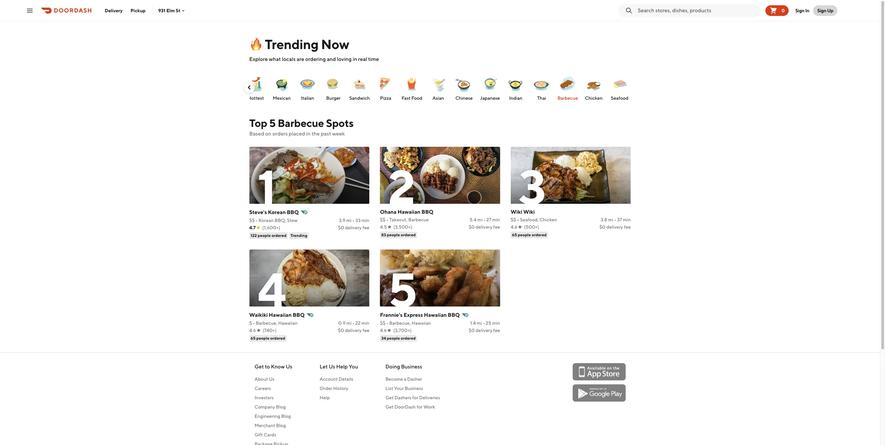 Task type: describe. For each thing, give the bounding box(es) containing it.
$$ for $$ • seafood, chicken
[[511, 217, 517, 222]]

loving
[[337, 56, 352, 62]]

65 for (740+)
[[251, 336, 256, 341]]

3.9 mi • 33 min
[[339, 218, 370, 223]]

1 horizontal spatial us
[[286, 364, 292, 370]]

get for get dashers for deliveries
[[386, 395, 394, 400]]

hawaiian right express
[[424, 312, 447, 318]]

5.4 mi • 27 min
[[470, 217, 500, 222]]

get doordash for work link
[[386, 404, 440, 410]]

3.8 mi • 37 min
[[601, 217, 631, 222]]

3.8
[[601, 217, 608, 222]]

$​0 down 3.8
[[600, 224, 606, 230]]

work
[[424, 404, 435, 410]]

what
[[269, 56, 281, 62]]

$
[[249, 321, 252, 326]]

merchant
[[255, 423, 275, 428]]

order history link
[[320, 385, 358, 392]]

$​0 delivery fee for steve's korean bbq
[[338, 225, 370, 230]]

people for $$ • barbecue, hawaiian
[[387, 336, 400, 341]]

🔥 trending now
[[249, 36, 349, 52]]

• down ohana
[[387, 217, 389, 222]]

$​0 delivery fee for frannie's express hawaiian bbq
[[469, 328, 500, 333]]

bbq for waikiki hawaiian bbq
[[293, 312, 305, 318]]

122 people ordered
[[251, 233, 287, 238]]

people for $ • barbecue, hawaiian
[[257, 336, 270, 341]]

to
[[265, 364, 270, 370]]

waikiki
[[249, 312, 268, 318]]

fee for waikiki hawaiian bbq
[[363, 328, 370, 333]]

1 horizontal spatial in
[[353, 56, 357, 62]]

express
[[404, 312, 423, 318]]

3.9
[[339, 218, 346, 223]]

4.6 for waikiki hawaiian bbq
[[249, 328, 256, 333]]

top 5 barbecue spots based on orders placed in the past week
[[249, 117, 354, 137]]

2 wiki from the left
[[524, 209, 535, 215]]

4.5
[[380, 224, 387, 230]]

become
[[386, 377, 403, 382]]

$$ • korean bbq, stew
[[249, 218, 298, 223]]

1.4
[[471, 321, 476, 326]]

people for $$ • seafood, chicken
[[518, 232, 531, 237]]

are
[[297, 56, 304, 62]]

bbq,
[[275, 218, 286, 223]]

doing business
[[386, 364, 422, 370]]

ordered for $$ • seafood, chicken
[[532, 232, 547, 237]]

pizza
[[380, 95, 392, 101]]

list
[[386, 386, 393, 391]]

company blog
[[255, 404, 286, 410]]

1 wiki from the left
[[511, 209, 523, 215]]

for for dashers
[[413, 395, 419, 400]]

for for doordash
[[417, 404, 423, 410]]

locals
[[282, 56, 296, 62]]

delivery down 5.4 mi • 27 min
[[476, 224, 493, 230]]

the
[[312, 131, 320, 137]]

pickup
[[131, 8, 146, 13]]

0 vertical spatial barbecue
[[558, 95, 578, 101]]

min for frannie's express hawaiian bbq
[[493, 321, 500, 326]]

min right 37
[[623, 217, 631, 222]]

help inside help link
[[320, 395, 330, 400]]

explore what locals are ordering and loving in real time
[[249, 56, 379, 62]]

65 people ordered for (740+)
[[251, 336, 285, 341]]

• left 37
[[615, 217, 617, 222]]

Store search: begin typing to search for stores available on DoorDash text field
[[638, 7, 758, 14]]

details
[[339, 377, 354, 382]]

ohana
[[380, 209, 397, 215]]

barbecue inside top 5 barbecue spots based on orders placed in the past week
[[278, 117, 324, 129]]

🔥
[[249, 36, 263, 52]]

frannie's express hawaiian bbq
[[380, 312, 460, 318]]

history
[[333, 386, 349, 391]]

investors link
[[255, 394, 292, 401]]

stew
[[287, 218, 298, 223]]

hawaiian down frannie's express hawaiian bbq
[[412, 321, 431, 326]]

fee down 5.4 mi • 27 min
[[494, 224, 500, 230]]

$$ for $$ • takeout, barbecue
[[380, 217, 386, 222]]

122
[[251, 233, 257, 238]]

about
[[255, 377, 268, 382]]

merchant blog
[[255, 423, 286, 428]]

0.9
[[339, 321, 346, 326]]

1 vertical spatial chicken
[[540, 217, 558, 222]]

fee for steve's korean bbq
[[363, 225, 370, 230]]

1.4 mi • 25 min
[[471, 321, 500, 326]]

get doordash for work
[[386, 404, 435, 410]]

a
[[404, 377, 407, 382]]

931
[[158, 8, 166, 13]]

chinese
[[456, 95, 473, 101]]

spots
[[326, 117, 354, 129]]

become a dasher
[[386, 377, 422, 382]]

0 vertical spatial help
[[336, 364, 348, 370]]

$$ • barbecue, hawaiian
[[380, 321, 431, 326]]

past
[[321, 131, 331, 137]]

engineering
[[255, 414, 280, 419]]

engineering blog link
[[255, 413, 292, 420]]

doordash
[[395, 404, 416, 410]]

know
[[271, 364, 285, 370]]

ordered for $$ • takeout, barbecue
[[401, 232, 416, 237]]

company blog link
[[255, 404, 292, 410]]

blog for engineering blog
[[281, 414, 291, 419]]

merchant blog link
[[255, 422, 292, 429]]

week
[[332, 131, 345, 137]]

hawaiian down waikiki hawaiian bbq
[[278, 321, 298, 326]]

engineering blog
[[255, 414, 291, 419]]

5
[[269, 117, 276, 129]]

931 elm st
[[158, 8, 181, 13]]

japanese
[[480, 95, 500, 101]]

min for waikiki hawaiian bbq
[[362, 321, 370, 326]]

27
[[487, 217, 492, 222]]

(500+)
[[524, 224, 540, 230]]

(740+)
[[263, 328, 277, 333]]

min for steve's korean bbq
[[362, 218, 370, 223]]

$​0 delivery fee down 3.8 mi • 37 min
[[600, 224, 631, 230]]

mi for frannie's express hawaiian bbq
[[477, 321, 482, 326]]

mi for waikiki hawaiian bbq
[[347, 321, 352, 326]]

us for let us help you
[[329, 364, 335, 370]]

get dashers for deliveries
[[386, 395, 440, 400]]

people right 122
[[258, 233, 271, 238]]

0 button
[[766, 5, 789, 16]]

about us link
[[255, 376, 292, 383]]

0 vertical spatial korean
[[268, 209, 286, 215]]

$​0 delivery fee for waikiki hawaiian bbq
[[338, 328, 370, 333]]



Task type: locate. For each thing, give the bounding box(es) containing it.
4.6 for frannie's express hawaiian bbq
[[380, 328, 387, 333]]

mi right 0.9
[[347, 321, 352, 326]]

sign for sign in
[[796, 8, 805, 13]]

0 vertical spatial trending
[[265, 36, 319, 52]]

about us
[[255, 377, 275, 382]]

dashers
[[395, 395, 412, 400]]

1 horizontal spatial help
[[336, 364, 348, 370]]

$​0
[[469, 224, 475, 230], [600, 224, 606, 230], [338, 225, 344, 230], [338, 328, 344, 333], [469, 328, 475, 333]]

2 vertical spatial blog
[[276, 423, 286, 428]]

mi for steve's korean bbq
[[347, 218, 352, 223]]

$$
[[380, 217, 386, 222], [511, 217, 517, 222], [249, 218, 255, 223], [380, 321, 386, 326]]

delivery
[[476, 224, 493, 230], [607, 224, 624, 230], [345, 225, 362, 230], [345, 328, 362, 333], [476, 328, 493, 333]]

fee down 1.4 mi • 25 min
[[494, 328, 500, 333]]

delivery down 3.9 mi • 33 min
[[345, 225, 362, 230]]

chicken right seafood, in the right of the page
[[540, 217, 558, 222]]

65 down $
[[251, 336, 256, 341]]

• down wiki wiki
[[517, 217, 519, 222]]

get for get to know us
[[255, 364, 264, 370]]

$​0 for frannie's express hawaiian bbq
[[469, 328, 475, 333]]

$$ down frannie's
[[380, 321, 386, 326]]

pickup button
[[127, 5, 150, 16]]

min right 27
[[493, 217, 500, 222]]

business down dasher
[[405, 386, 423, 391]]

33
[[356, 218, 361, 223]]

0 vertical spatial for
[[413, 395, 419, 400]]

people down (740+)
[[257, 336, 270, 341]]

korean up $$ • korean bbq, stew
[[268, 209, 286, 215]]

us up careers link
[[269, 377, 275, 382]]

1 horizontal spatial wiki
[[524, 209, 535, 215]]

sign in
[[796, 8, 810, 13]]

mi right 1.4
[[477, 321, 482, 326]]

us right let
[[329, 364, 335, 370]]

2 horizontal spatial 4.6
[[511, 224, 518, 230]]

fee for frannie's express hawaiian bbq
[[494, 328, 500, 333]]

$​0 for waikiki hawaiian bbq
[[338, 328, 344, 333]]

trending down stew
[[291, 233, 308, 238]]

st
[[176, 8, 181, 13]]

blog up merchant blog link
[[281, 414, 291, 419]]

top
[[249, 117, 267, 129]]

• left 22
[[353, 321, 355, 326]]

hawaiian
[[398, 209, 421, 215], [269, 312, 292, 318], [424, 312, 447, 318], [278, 321, 298, 326], [412, 321, 431, 326]]

business up become a dasher link
[[401, 364, 422, 370]]

your
[[394, 386, 404, 391]]

on
[[265, 131, 272, 137]]

0 horizontal spatial chicken
[[540, 217, 558, 222]]

bbq for ohana hawaiian bbq
[[422, 209, 434, 215]]

fee down 3.8 mi • 37 min
[[625, 224, 631, 230]]

sign up
[[818, 8, 834, 13]]

65 for (500+)
[[512, 232, 517, 237]]

1 horizontal spatial sign
[[818, 8, 827, 13]]

4.6 down $
[[249, 328, 256, 333]]

people down '(500+)'
[[518, 232, 531, 237]]

sign left 'in'
[[796, 8, 805, 13]]

0 horizontal spatial help
[[320, 395, 330, 400]]

gift
[[255, 432, 263, 438]]

people right 34
[[387, 336, 400, 341]]

account details
[[320, 377, 354, 382]]

korean
[[268, 209, 286, 215], [259, 218, 274, 223]]

$​0 delivery fee down 3.9 mi • 33 min
[[338, 225, 370, 230]]

korean up (1,600+)
[[259, 218, 274, 223]]

bbq for steve's korean bbq
[[287, 209, 299, 215]]

0 horizontal spatial wiki
[[511, 209, 523, 215]]

get down list
[[386, 395, 394, 400]]

for down list your business link
[[413, 395, 419, 400]]

min right 25
[[493, 321, 500, 326]]

$​0 down 0.9
[[338, 328, 344, 333]]

get left to
[[255, 364, 264, 370]]

fee down 0.9 mi • 22 min
[[363, 328, 370, 333]]

mexican
[[273, 95, 291, 101]]

help left you
[[336, 364, 348, 370]]

ordered down (3,700+)
[[401, 336, 416, 341]]

help
[[336, 364, 348, 370], [320, 395, 330, 400]]

ordered down (1,600+)
[[272, 233, 287, 238]]

blog for merchant blog
[[276, 423, 286, 428]]

25
[[486, 321, 492, 326]]

•
[[387, 217, 389, 222], [484, 217, 486, 222], [517, 217, 519, 222], [615, 217, 617, 222], [256, 218, 258, 223], [353, 218, 355, 223], [253, 321, 255, 326], [353, 321, 355, 326], [387, 321, 389, 326], [483, 321, 485, 326]]

blog for company blog
[[276, 404, 286, 410]]

4.6
[[511, 224, 518, 230], [249, 328, 256, 333], [380, 328, 387, 333]]

ordered down '(500+)'
[[532, 232, 547, 237]]

blog up the gift cards link
[[276, 423, 286, 428]]

• left 33
[[353, 218, 355, 223]]

$​0 delivery fee
[[469, 224, 500, 230], [600, 224, 631, 230], [338, 225, 370, 230], [338, 328, 370, 333], [469, 328, 500, 333]]

help down order
[[320, 395, 330, 400]]

us
[[286, 364, 292, 370], [329, 364, 335, 370], [269, 377, 275, 382]]

people for $$ • takeout, barbecue
[[387, 232, 400, 237]]

bbq
[[422, 209, 434, 215], [287, 209, 299, 215], [293, 312, 305, 318], [448, 312, 460, 318]]

0 horizontal spatial us
[[269, 377, 275, 382]]

83
[[382, 232, 386, 237]]

$​0 down 5.4
[[469, 224, 475, 230]]

37
[[618, 217, 623, 222]]

let
[[320, 364, 328, 370]]

4.6 down wiki wiki
[[511, 224, 518, 230]]

1 horizontal spatial chicken
[[585, 95, 603, 101]]

people right 83
[[387, 232, 400, 237]]

min right 22
[[362, 321, 370, 326]]

931 elm st button
[[158, 8, 186, 13]]

takeout,
[[390, 217, 408, 222]]

wiki
[[511, 209, 523, 215], [524, 209, 535, 215]]

burger
[[326, 95, 341, 101]]

0 horizontal spatial in
[[306, 131, 311, 137]]

careers link
[[255, 385, 292, 392]]

1 horizontal spatial barbecue
[[409, 217, 429, 222]]

$​0 down the 3.9
[[338, 225, 344, 230]]

$​0 down 1.4
[[469, 328, 475, 333]]

• left 25
[[483, 321, 485, 326]]

$$ up "4.7"
[[249, 218, 255, 223]]

0 horizontal spatial 4.6
[[249, 328, 256, 333]]

65 people ordered down '(500+)'
[[512, 232, 547, 237]]

placed
[[289, 131, 305, 137]]

65 down wiki wiki
[[512, 232, 517, 237]]

careers
[[255, 386, 271, 391]]

us inside about us link
[[269, 377, 275, 382]]

1 horizontal spatial 65
[[512, 232, 517, 237]]

account details link
[[320, 376, 358, 383]]

time
[[368, 56, 379, 62]]

ordered down (3,500+)
[[401, 232, 416, 237]]

delivery for steve's korean bbq
[[345, 225, 362, 230]]

hawaiian up $ • barbecue, hawaiian
[[269, 312, 292, 318]]

delivery for waikiki hawaiian bbq
[[345, 328, 362, 333]]

ordered for $$ • barbecue, hawaiian
[[401, 336, 416, 341]]

(3,500+)
[[394, 224, 413, 230]]

1 vertical spatial trending
[[291, 233, 308, 238]]

1 horizontal spatial barbecue,
[[390, 321, 411, 326]]

$​0 delivery fee down 1.4 mi • 25 min
[[469, 328, 500, 333]]

0 horizontal spatial 65
[[251, 336, 256, 341]]

65 people ordered for (500+)
[[512, 232, 547, 237]]

delivery
[[105, 8, 123, 13]]

barbecue down ohana hawaiian bbq
[[409, 217, 429, 222]]

dasher
[[408, 377, 422, 382]]

for
[[413, 395, 419, 400], [417, 404, 423, 410]]

0.9 mi • 22 min
[[339, 321, 370, 326]]

sign up link
[[814, 5, 838, 16]]

barbecue, for frannie's
[[390, 321, 411, 326]]

for left work on the left of the page
[[417, 404, 423, 410]]

2 horizontal spatial us
[[329, 364, 335, 370]]

barbecue, up (740+)
[[256, 321, 277, 326]]

fee down 3.9 mi • 33 min
[[363, 225, 370, 230]]

delivery down 1.4 mi • 25 min
[[476, 328, 493, 333]]

barbecue
[[558, 95, 578, 101], [278, 117, 324, 129], [409, 217, 429, 222]]

mi
[[478, 217, 483, 222], [609, 217, 614, 222], [347, 218, 352, 223], [347, 321, 352, 326], [477, 321, 482, 326]]

0 vertical spatial get
[[255, 364, 264, 370]]

gift cards
[[255, 432, 276, 438]]

5.4
[[470, 217, 477, 222]]

0 vertical spatial in
[[353, 56, 357, 62]]

• right $
[[253, 321, 255, 326]]

cards
[[264, 432, 276, 438]]

barbecue right thai
[[558, 95, 578, 101]]

sign in link
[[792, 4, 814, 17]]

$​0 delivery fee down 0.9 mi • 22 min
[[338, 328, 370, 333]]

sign for sign up
[[818, 8, 827, 13]]

4.6 up 34
[[380, 328, 387, 333]]

get left doordash
[[386, 404, 394, 410]]

1 horizontal spatial 65 people ordered
[[512, 232, 547, 237]]

1 vertical spatial business
[[405, 386, 423, 391]]

1 vertical spatial blog
[[281, 414, 291, 419]]

min
[[493, 217, 500, 222], [623, 217, 631, 222], [362, 218, 370, 223], [362, 321, 370, 326], [493, 321, 500, 326]]

chicken left the seafood
[[585, 95, 603, 101]]

elm
[[166, 8, 175, 13]]

• left 27
[[484, 217, 486, 222]]

0 vertical spatial business
[[401, 364, 422, 370]]

barbecue, up (3,700+)
[[390, 321, 411, 326]]

fast food
[[402, 95, 423, 101]]

1 vertical spatial help
[[320, 395, 330, 400]]

deliveries
[[419, 395, 440, 400]]

mi right the 3.9
[[347, 218, 352, 223]]

investors
[[255, 395, 274, 400]]

delivery for frannie's express hawaiian bbq
[[476, 328, 493, 333]]

0 horizontal spatial 65 people ordered
[[251, 336, 285, 341]]

italian
[[301, 95, 314, 101]]

2 barbecue, from the left
[[390, 321, 411, 326]]

indian
[[510, 95, 523, 101]]

orders
[[273, 131, 288, 137]]

$​0 delivery fee down 5.4 mi • 27 min
[[469, 224, 500, 230]]

and
[[327, 56, 336, 62]]

0 vertical spatial 65
[[512, 232, 517, 237]]

ordered for $ • barbecue, hawaiian
[[270, 336, 285, 341]]

sign left up
[[818, 8, 827, 13]]

1 sign from the left
[[796, 8, 805, 13]]

fast
[[402, 95, 411, 101]]

1 vertical spatial get
[[386, 395, 394, 400]]

blog down "investors" link at left
[[276, 404, 286, 410]]

order history
[[320, 386, 349, 391]]

us right know on the left of the page
[[286, 364, 292, 370]]

1 horizontal spatial 4.6
[[380, 328, 387, 333]]

• down steve's
[[256, 218, 258, 223]]

$$ down wiki wiki
[[511, 217, 517, 222]]

steve's
[[249, 209, 267, 215]]

65 people ordered down (740+)
[[251, 336, 285, 341]]

$$ • takeout, barbecue
[[380, 217, 429, 222]]

account
[[320, 377, 338, 382]]

in left real
[[353, 56, 357, 62]]

up
[[828, 8, 834, 13]]

0 vertical spatial blog
[[276, 404, 286, 410]]

based
[[249, 131, 264, 137]]

mi right 5.4
[[478, 217, 483, 222]]

$$ for $$ • korean bbq, stew
[[249, 218, 255, 223]]

2 sign from the left
[[818, 8, 827, 13]]

hawaiian up $$ • takeout, barbecue
[[398, 209, 421, 215]]

get for get doordash for work
[[386, 404, 394, 410]]

ordering
[[306, 56, 326, 62]]

1 vertical spatial 65 people ordered
[[251, 336, 285, 341]]

1 vertical spatial for
[[417, 404, 423, 410]]

22
[[356, 321, 361, 326]]

ordered down (740+)
[[270, 336, 285, 341]]

$​0 for steve's korean bbq
[[338, 225, 344, 230]]

get to know us
[[255, 364, 292, 370]]

thai
[[538, 95, 547, 101]]

real
[[358, 56, 367, 62]]

trending up locals
[[265, 36, 319, 52]]

0 horizontal spatial barbecue
[[278, 117, 324, 129]]

1 vertical spatial barbecue
[[278, 117, 324, 129]]

1 vertical spatial 65
[[251, 336, 256, 341]]

doing
[[386, 364, 400, 370]]

in inside top 5 barbecue spots based on orders placed in the past week
[[306, 131, 311, 137]]

min right 33
[[362, 218, 370, 223]]

steve's korean bbq
[[249, 209, 299, 215]]

delivery down 0.9 mi • 22 min
[[345, 328, 362, 333]]

0 horizontal spatial sign
[[796, 8, 805, 13]]

list your business link
[[386, 385, 440, 392]]

$$ • seafood, chicken
[[511, 217, 558, 222]]

1 barbecue, from the left
[[256, 321, 277, 326]]

in
[[806, 8, 810, 13]]

2 vertical spatial get
[[386, 404, 394, 410]]

open menu image
[[26, 6, 34, 14]]

in left the
[[306, 131, 311, 137]]

0 vertical spatial chicken
[[585, 95, 603, 101]]

$$ up 4.5
[[380, 217, 386, 222]]

0 vertical spatial 65 people ordered
[[512, 232, 547, 237]]

in
[[353, 56, 357, 62], [306, 131, 311, 137]]

barbecue up placed
[[278, 117, 324, 129]]

1 vertical spatial korean
[[259, 218, 274, 223]]

previous button of carousel image
[[246, 84, 253, 91]]

83 people ordered
[[382, 232, 416, 237]]

barbecue, for waikiki
[[256, 321, 277, 326]]

• down frannie's
[[387, 321, 389, 326]]

$$ for $$ • barbecue, hawaiian
[[380, 321, 386, 326]]

2 horizontal spatial barbecue
[[558, 95, 578, 101]]

0 horizontal spatial barbecue,
[[256, 321, 277, 326]]

1 vertical spatial in
[[306, 131, 311, 137]]

2 vertical spatial barbecue
[[409, 217, 429, 222]]

us for about us
[[269, 377, 275, 382]]

delivery down 3.8 mi • 37 min
[[607, 224, 624, 230]]

mi right 3.8
[[609, 217, 614, 222]]



Task type: vqa. For each thing, say whether or not it's contained in the screenshot.
nibs
no



